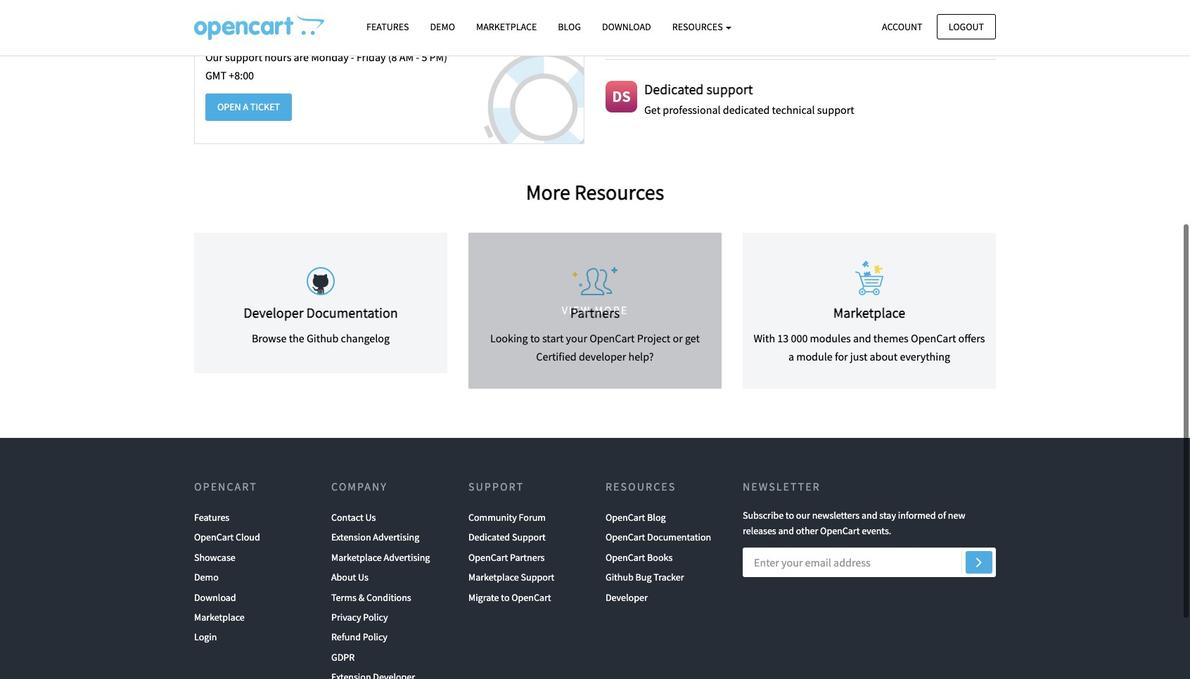 Task type: vqa. For each thing, say whether or not it's contained in the screenshot.


Task type: locate. For each thing, give the bounding box(es) containing it.
contact
[[331, 511, 364, 523]]

0 horizontal spatial view more
[[288, 295, 354, 309]]

us up extension advertising at the left of page
[[365, 511, 376, 523]]

0 horizontal spatial features
[[194, 511, 230, 523]]

features link up 'opencart cloud' at bottom left
[[194, 507, 230, 527]]

and
[[853, 331, 871, 345], [862, 509, 878, 521], [778, 524, 794, 537]]

1 horizontal spatial view
[[562, 303, 591, 317]]

opencart blog
[[606, 511, 666, 523]]

0 vertical spatial developer
[[244, 303, 304, 321]]

support
[[469, 479, 524, 493], [512, 531, 546, 543], [521, 571, 555, 583]]

Enter your email address text field
[[743, 548, 996, 577]]

forum
[[817, 33, 846, 47]]

opencart down dedicated support link
[[469, 551, 508, 563]]

marketplace for marketplace support
[[469, 571, 519, 583]]

opencart inside looking to start your opencart project or get certified developer help?
[[590, 331, 635, 345]]

to inside looking to start your opencart project or get certified developer help?
[[530, 331, 540, 345]]

community up by
[[644, 10, 714, 28]]

to left start
[[530, 331, 540, 345]]

view more up your
[[562, 303, 628, 317]]

to for looking
[[530, 331, 540, 345]]

2 vertical spatial resources
[[606, 479, 676, 493]]

hours
[[265, 50, 292, 64]]

1 horizontal spatial developer
[[606, 591, 648, 603]]

dedicated
[[723, 102, 770, 116]]

0 vertical spatial advertising
[[373, 531, 419, 543]]

developer documentation
[[244, 303, 398, 321]]

0 horizontal spatial -
[[351, 50, 354, 64]]

marketplace down extension
[[331, 551, 382, 563]]

documentation up books
[[647, 531, 711, 543]]

1 vertical spatial advertising
[[384, 551, 430, 563]]

marketplace advertising
[[331, 551, 430, 563]]

1 horizontal spatial our
[[796, 509, 810, 521]]

us for about us
[[358, 571, 369, 583]]

0 vertical spatial download link
[[592, 15, 662, 39]]

the up the touch at the top left
[[300, 5, 316, 19]]

demo link up pm) on the top of page
[[420, 15, 466, 39]]

0 horizontal spatial our
[[336, 23, 352, 37]]

a right having
[[472, 5, 477, 19]]

developer
[[244, 303, 304, 321], [606, 591, 648, 603]]

privacy policy link
[[331, 607, 388, 627]]

0 horizontal spatial developer
[[244, 303, 304, 321]]

opencart documentation link
[[606, 527, 711, 547]]

github bug tracker
[[606, 571, 684, 583]]

the right browse
[[289, 331, 304, 345]]

features up (8
[[367, 20, 409, 33]]

features link up (8
[[356, 15, 420, 39]]

1 horizontal spatial blog
[[647, 511, 666, 523]]

2 - from the left
[[416, 50, 419, 64]]

github
[[307, 331, 339, 345], [606, 571, 634, 583]]

advertising inside marketplace advertising link
[[384, 551, 430, 563]]

advertising down extension advertising link
[[384, 551, 430, 563]]

support down forum on the left bottom of the page
[[512, 531, 546, 543]]

1 horizontal spatial -
[[416, 50, 419, 64]]

certified
[[536, 349, 577, 363]]

1 horizontal spatial documentation
[[647, 531, 711, 543]]

for
[[835, 349, 848, 363]]

and inside with 13 000 modules and themes opencart offers a module for just about everything
[[853, 331, 871, 345]]

or left having
[[426, 5, 436, 19]]

gmt
[[205, 68, 227, 82]]

1 horizontal spatial features
[[367, 20, 409, 33]]

dedicated support get professional dedicated technical support
[[644, 79, 855, 116]]

1 vertical spatial the
[[752, 33, 768, 47]]

1 vertical spatial to
[[786, 509, 794, 521]]

demo down showcase link
[[194, 571, 219, 583]]

github up developer link
[[606, 571, 634, 583]]

our
[[205, 50, 223, 64]]

about
[[870, 349, 898, 363]]

opencart - support image
[[194, 15, 324, 40]]

a down 000
[[789, 349, 794, 363]]

advertising up marketplace advertising
[[373, 531, 419, 543]]

our inside having trouble with the opencart marketplace or having a general opencart question? get in touch with our support team.
[[336, 23, 352, 37]]

advertising for marketplace advertising
[[384, 551, 430, 563]]

0 vertical spatial a
[[472, 5, 477, 19]]

0 vertical spatial support
[[469, 479, 524, 493]]

0 horizontal spatial download
[[194, 591, 236, 603]]

opencart inside community support get support by visiting the opencart forum
[[770, 33, 815, 47]]

download down showcase link
[[194, 591, 236, 603]]

0 horizontal spatial marketplace link
[[194, 607, 245, 627]]

or inside having trouble with the opencart marketplace or having a general opencart question? get in touch with our support team.
[[426, 5, 436, 19]]

2 horizontal spatial to
[[786, 509, 794, 521]]

0 horizontal spatial view
[[288, 295, 317, 309]]

marketplace link
[[466, 15, 548, 39], [194, 607, 245, 627]]

opencart up developer
[[590, 331, 635, 345]]

download for demo
[[194, 591, 236, 603]]

0 horizontal spatial community
[[469, 511, 517, 523]]

opencart inside with 13 000 modules and themes opencart offers a module for just about everything
[[911, 331, 956, 345]]

1 horizontal spatial a
[[789, 349, 794, 363]]

marketplace for the bottommost marketplace link
[[194, 611, 245, 623]]

partners up your
[[570, 303, 620, 321]]

us inside "link"
[[358, 571, 369, 583]]

with 13 000 modules and themes opencart offers a module for just about everything
[[754, 331, 985, 363]]

download link
[[592, 15, 662, 39], [194, 587, 236, 607]]

0 vertical spatial features link
[[356, 15, 420, 39]]

opencart right general
[[517, 5, 562, 19]]

opencart books
[[606, 551, 673, 563]]

team.
[[393, 23, 420, 37]]

advertising
[[373, 531, 419, 543], [384, 551, 430, 563]]

0 horizontal spatial documentation
[[306, 303, 398, 321]]

marketplace up migrate
[[469, 571, 519, 583]]

1 vertical spatial github
[[606, 571, 634, 583]]

support for dedicated
[[512, 531, 546, 543]]

0 vertical spatial resources
[[672, 20, 725, 33]]

1 - from the left
[[351, 50, 354, 64]]

opencart documentation
[[606, 531, 711, 543]]

documentation for opencart documentation
[[647, 531, 711, 543]]

0 vertical spatial with
[[277, 5, 298, 19]]

1 horizontal spatial or
[[673, 331, 683, 345]]

community up dedicated support
[[469, 511, 517, 523]]

support for marketplace
[[521, 571, 555, 583]]

1 vertical spatial or
[[673, 331, 683, 345]]

dedicated inside dedicated support get professional dedicated technical support
[[644, 79, 704, 97]]

view more up browse the github changelog
[[288, 295, 354, 309]]

and left other
[[778, 524, 794, 537]]

1 vertical spatial community
[[469, 511, 517, 523]]

opencart down newsletters
[[820, 524, 860, 537]]

1 vertical spatial download link
[[194, 587, 236, 607]]

1 horizontal spatial community
[[644, 10, 714, 28]]

opencart inside subscribe to our newsletters and stay informed of new releases and other opencart events.
[[820, 524, 860, 537]]

demo
[[430, 20, 455, 33], [194, 571, 219, 583]]

question?
[[205, 23, 251, 37]]

help?
[[629, 349, 654, 363]]

developer down bug
[[606, 591, 648, 603]]

advertising inside extension advertising link
[[373, 531, 419, 543]]

view up browse the github changelog
[[288, 295, 317, 309]]

login link
[[194, 627, 217, 647]]

opencart left forum at top right
[[770, 33, 815, 47]]

friday
[[357, 50, 386, 64]]

account link
[[870, 14, 935, 39]]

0 vertical spatial marketplace link
[[466, 15, 548, 39]]

login
[[194, 631, 217, 643]]

dedicated up professional at the top right of the page
[[644, 79, 704, 97]]

support up migrate to opencart
[[521, 571, 555, 583]]

terms & conditions
[[331, 591, 411, 603]]

1 vertical spatial and
[[862, 509, 878, 521]]

demo link
[[420, 15, 466, 39], [194, 567, 219, 587]]

are
[[294, 50, 309, 64]]

a inside having trouble with the opencart marketplace or having a general opencart question? get in touch with our support team.
[[472, 5, 477, 19]]

blog
[[558, 20, 581, 33], [647, 511, 666, 523]]

1 vertical spatial our
[[796, 509, 810, 521]]

get for community support
[[644, 33, 661, 47]]

terms
[[331, 591, 357, 603]]

refund
[[331, 631, 361, 643]]

1 vertical spatial demo
[[194, 571, 219, 583]]

0 vertical spatial download
[[602, 20, 651, 33]]

download right blog link
[[602, 20, 651, 33]]

demo inside demo link
[[430, 20, 455, 33]]

get left professional at the top right of the page
[[644, 102, 661, 116]]

2 vertical spatial and
[[778, 524, 794, 537]]

0 vertical spatial blog
[[558, 20, 581, 33]]

community for support
[[644, 10, 714, 28]]

1 vertical spatial documentation
[[647, 531, 711, 543]]

1 horizontal spatial partners
[[570, 303, 620, 321]]

dedicated up opencart partners
[[469, 531, 510, 543]]

1 horizontal spatial demo link
[[420, 15, 466, 39]]

or left get
[[673, 331, 683, 345]]

your
[[566, 331, 587, 345]]

support up '+8:00'
[[225, 50, 262, 64]]

developer up browse
[[244, 303, 304, 321]]

get left 'resources' link
[[644, 33, 661, 47]]

0 vertical spatial demo
[[430, 20, 455, 33]]

2 vertical spatial to
[[501, 591, 510, 603]]

visiting
[[716, 33, 750, 47]]

opencart partners link
[[469, 547, 545, 567]]

demo link down showcase
[[194, 567, 219, 587]]

0 vertical spatial community
[[644, 10, 714, 28]]

1 vertical spatial developer
[[606, 591, 648, 603]]

-
[[351, 50, 354, 64], [416, 50, 419, 64]]

1 vertical spatial demo link
[[194, 567, 219, 587]]

download for blog
[[602, 20, 651, 33]]

developer for developer documentation
[[244, 303, 304, 321]]

github down developer documentation
[[307, 331, 339, 345]]

1 vertical spatial a
[[789, 349, 794, 363]]

0 vertical spatial github
[[307, 331, 339, 345]]

or
[[426, 5, 436, 19], [673, 331, 683, 345]]

community forum
[[469, 511, 546, 523]]

opencart blog link
[[606, 507, 666, 527]]

with up the touch at the top left
[[277, 5, 298, 19]]

our
[[336, 23, 352, 37], [796, 509, 810, 521]]

policy inside privacy policy link
[[363, 611, 388, 623]]

angle right image
[[976, 553, 982, 570]]

2 horizontal spatial view more
[[836, 303, 903, 317]]

0 horizontal spatial a
[[472, 5, 477, 19]]

features up 'opencart cloud' at bottom left
[[194, 511, 230, 523]]

browse the github changelog
[[252, 331, 390, 345]]

with right the touch at the top left
[[313, 23, 333, 37]]

community support get support by visiting the opencart forum
[[644, 10, 846, 47]]

0 horizontal spatial or
[[426, 5, 436, 19]]

opencart up everything
[[911, 331, 956, 345]]

support up friday
[[354, 23, 391, 37]]

support up dedicated
[[707, 79, 753, 97]]

community
[[644, 10, 714, 28], [469, 511, 517, 523]]

us right about
[[358, 571, 369, 583]]

0 vertical spatial dedicated
[[644, 79, 704, 97]]

marketplace down general
[[476, 20, 537, 33]]

0 vertical spatial our
[[336, 23, 352, 37]]

1 vertical spatial us
[[358, 571, 369, 583]]

partners up marketplace support
[[510, 551, 545, 563]]

0 vertical spatial to
[[530, 331, 540, 345]]

view up your
[[562, 303, 591, 317]]

1 vertical spatial dedicated
[[469, 531, 510, 543]]

conditions
[[367, 591, 411, 603]]

community inside community support get support by visiting the opencart forum
[[644, 10, 714, 28]]

partners
[[570, 303, 620, 321], [510, 551, 545, 563]]

download
[[602, 20, 651, 33], [194, 591, 236, 603]]

to right the 'subscribe'
[[786, 509, 794, 521]]

1 horizontal spatial download link
[[592, 15, 662, 39]]

support left by
[[663, 33, 700, 47]]

marketplace for top marketplace link
[[476, 20, 537, 33]]

support right technical
[[817, 102, 855, 116]]

or for get
[[673, 331, 683, 345]]

(8
[[388, 50, 397, 64]]

opencart books link
[[606, 547, 673, 567]]

a inside with 13 000 modules and themes opencart offers a module for just about everything
[[789, 349, 794, 363]]

- left friday
[[351, 50, 354, 64]]

0 vertical spatial documentation
[[306, 303, 398, 321]]

policy down terms & conditions link
[[363, 611, 388, 623]]

000
[[791, 331, 808, 345]]

gdpr
[[331, 651, 355, 663]]

1 horizontal spatial features link
[[356, 15, 420, 39]]

more resources
[[526, 178, 664, 205]]

0 vertical spatial us
[[365, 511, 376, 523]]

1 vertical spatial resources
[[575, 178, 664, 205]]

0 horizontal spatial download link
[[194, 587, 236, 607]]

migrate to opencart link
[[469, 587, 551, 607]]

documentation for developer documentation
[[306, 303, 398, 321]]

marketplace up team.
[[366, 5, 423, 19]]

1 horizontal spatial view more
[[562, 303, 628, 317]]

1 horizontal spatial dedicated
[[644, 79, 704, 97]]

or inside looking to start your opencart project or get certified developer help?
[[673, 331, 683, 345]]

view more for developer documentation
[[288, 295, 354, 309]]

1 horizontal spatial download
[[602, 20, 651, 33]]

1 vertical spatial policy
[[363, 631, 388, 643]]

0 vertical spatial features
[[367, 20, 409, 33]]

1 vertical spatial features
[[194, 511, 230, 523]]

view up modules
[[836, 303, 866, 317]]

and for newsletters
[[862, 509, 878, 521]]

logout link
[[937, 14, 996, 39]]

and up the events.
[[862, 509, 878, 521]]

1 horizontal spatial to
[[530, 331, 540, 345]]

support up 'community forum'
[[469, 479, 524, 493]]

0 horizontal spatial demo
[[194, 571, 219, 583]]

support inside the our support hours are monday - friday (8 am - 5 pm) gmt +8:00
[[225, 50, 262, 64]]

download link for blog
[[592, 15, 662, 39]]

community inside 'link'
[[469, 511, 517, 523]]

view more
[[288, 295, 354, 309], [562, 303, 628, 317], [836, 303, 903, 317]]

policy down privacy policy link at the left bottom of the page
[[363, 631, 388, 643]]

policy for privacy policy
[[363, 611, 388, 623]]

get inside community support get support by visiting the opencart forum
[[644, 33, 661, 47]]

extension
[[331, 531, 371, 543]]

marketplace up 'login'
[[194, 611, 245, 623]]

0 vertical spatial policy
[[363, 611, 388, 623]]

opencart up the monday
[[318, 5, 363, 19]]

1 vertical spatial with
[[313, 23, 333, 37]]

us
[[365, 511, 376, 523], [358, 571, 369, 583]]

2 horizontal spatial view
[[836, 303, 866, 317]]

our up other
[[796, 509, 810, 521]]

the right visiting
[[752, 33, 768, 47]]

to down marketplace support link
[[501, 591, 510, 603]]

1 vertical spatial features link
[[194, 507, 230, 527]]

1 vertical spatial download
[[194, 591, 236, 603]]

0 vertical spatial and
[[853, 331, 871, 345]]

1 vertical spatial partners
[[510, 551, 545, 563]]

marketplace support
[[469, 571, 555, 583]]

the
[[300, 5, 316, 19], [752, 33, 768, 47], [289, 331, 304, 345]]

everything
[[900, 349, 951, 363]]

2 vertical spatial support
[[521, 571, 555, 583]]

policy inside refund policy link
[[363, 631, 388, 643]]

view more for partners
[[562, 303, 628, 317]]

opencart
[[318, 5, 363, 19], [517, 5, 562, 19], [770, 33, 815, 47], [590, 331, 635, 345], [911, 331, 956, 345], [194, 479, 257, 493], [606, 511, 645, 523], [820, 524, 860, 537], [194, 531, 234, 543], [606, 531, 645, 543], [469, 551, 508, 563], [606, 551, 645, 563], [512, 591, 551, 603]]

to inside subscribe to our newsletters and stay informed of new releases and other opencart events.
[[786, 509, 794, 521]]

0 vertical spatial the
[[300, 5, 316, 19]]

developer for developer
[[606, 591, 648, 603]]

0 horizontal spatial with
[[277, 5, 298, 19]]

1 vertical spatial support
[[512, 531, 546, 543]]

get inside dedicated support get professional dedicated technical support
[[644, 102, 661, 116]]

get left in
[[254, 23, 270, 37]]

0 vertical spatial demo link
[[420, 15, 466, 39]]

policy for refund policy
[[363, 631, 388, 643]]

and up just
[[853, 331, 871, 345]]

our up the monday
[[336, 23, 352, 37]]

a
[[472, 5, 477, 19], [789, 349, 794, 363]]

dedicated for support
[[644, 79, 704, 97]]

the inside having trouble with the opencart marketplace or having a general opencart question? get in touch with our support team.
[[300, 5, 316, 19]]

0 horizontal spatial to
[[501, 591, 510, 603]]

features for demo
[[367, 20, 409, 33]]

view more up themes
[[836, 303, 903, 317]]

documentation up changelog on the left of the page
[[306, 303, 398, 321]]

support inside having trouble with the opencart marketplace or having a general opencart question? get in touch with our support team.
[[354, 23, 391, 37]]

dedicated for support
[[469, 531, 510, 543]]

opencart down marketplace support link
[[512, 591, 551, 603]]

0 vertical spatial or
[[426, 5, 436, 19]]

- left 5
[[416, 50, 419, 64]]

0 vertical spatial partners
[[570, 303, 620, 321]]

migrate to opencart
[[469, 591, 551, 603]]

1 horizontal spatial github
[[606, 571, 634, 583]]

0 horizontal spatial features link
[[194, 507, 230, 527]]

demo down having
[[430, 20, 455, 33]]

books
[[647, 551, 673, 563]]



Task type: describe. For each thing, give the bounding box(es) containing it.
resources inside 'resources' link
[[672, 20, 725, 33]]

our inside subscribe to our newsletters and stay informed of new releases and other opencart events.
[[796, 509, 810, 521]]

the inside community support get support by visiting the opencart forum
[[752, 33, 768, 47]]

view more for marketplace
[[836, 303, 903, 317]]

in
[[272, 23, 281, 37]]

migrate
[[469, 591, 499, 603]]

1 vertical spatial marketplace link
[[194, 607, 245, 627]]

more for partners
[[595, 303, 628, 317]]

1 vertical spatial blog
[[647, 511, 666, 523]]

looking
[[490, 331, 528, 345]]

marketplace support link
[[469, 567, 555, 587]]

with
[[754, 331, 775, 345]]

view for partners
[[562, 303, 591, 317]]

blog link
[[548, 15, 592, 39]]

newsletters
[[812, 509, 860, 521]]

privacy policy
[[331, 611, 388, 623]]

marketplace up themes
[[834, 303, 906, 321]]

company
[[331, 479, 388, 493]]

themes
[[874, 331, 909, 345]]

pm)
[[430, 50, 448, 64]]

get for dedicated support
[[644, 102, 661, 116]]

get inside having trouble with the opencart marketplace or having a general opencart question? get in touch with our support team.
[[254, 23, 270, 37]]

a
[[243, 100, 248, 113]]

technical
[[772, 102, 815, 116]]

more for marketplace
[[869, 303, 903, 317]]

looking to start your opencart project or get certified developer help?
[[490, 331, 700, 363]]

5
[[422, 50, 427, 64]]

open
[[217, 100, 241, 113]]

extension advertising
[[331, 531, 419, 543]]

touch
[[283, 23, 310, 37]]

account
[[882, 20, 923, 33]]

bug
[[636, 571, 652, 583]]

a for module
[[789, 349, 794, 363]]

of
[[938, 509, 946, 521]]

opencart up 'opencart cloud' at bottom left
[[194, 479, 257, 493]]

am
[[399, 50, 414, 64]]

advertising for extension advertising
[[373, 531, 419, 543]]

view for developer documentation
[[288, 295, 317, 309]]

terms & conditions link
[[331, 587, 411, 607]]

open a ticket
[[217, 100, 280, 113]]

contact us link
[[331, 507, 376, 527]]

support up visiting
[[716, 10, 763, 28]]

download link for demo
[[194, 587, 236, 607]]

view for marketplace
[[836, 303, 866, 317]]

to for subscribe
[[786, 509, 794, 521]]

start
[[542, 331, 564, 345]]

demo for the left demo link
[[194, 571, 219, 583]]

features link for opencart cloud
[[194, 507, 230, 527]]

marketplace for marketplace advertising
[[331, 551, 382, 563]]

1 horizontal spatial with
[[313, 23, 333, 37]]

our support hours are monday - friday (8 am - 5 pm) gmt +8:00
[[205, 50, 448, 82]]

gdpr link
[[331, 647, 355, 667]]

cloud
[[236, 531, 260, 543]]

informed
[[898, 509, 936, 521]]

0 horizontal spatial partners
[[510, 551, 545, 563]]

opencart up bug
[[606, 551, 645, 563]]

or for having
[[426, 5, 436, 19]]

ticket
[[250, 100, 280, 113]]

more for developer documentation
[[320, 295, 354, 309]]

developer
[[579, 349, 626, 363]]

browse
[[252, 331, 287, 345]]

subscribe
[[743, 509, 784, 521]]

a for general
[[472, 5, 477, 19]]

features for opencart cloud
[[194, 511, 230, 523]]

monday
[[311, 50, 349, 64]]

tracker
[[654, 571, 684, 583]]

showcase
[[194, 551, 235, 563]]

marketplace inside having trouble with the opencart marketplace or having a general opencart question? get in touch with our support team.
[[366, 5, 423, 19]]

just
[[850, 349, 868, 363]]

contact us
[[331, 511, 376, 523]]

privacy
[[331, 611, 361, 623]]

opencart cloud
[[194, 531, 260, 543]]

refund policy
[[331, 631, 388, 643]]

trouble
[[241, 5, 275, 19]]

community forum link
[[469, 507, 546, 527]]

and for modules
[[853, 331, 871, 345]]

0 horizontal spatial demo link
[[194, 567, 219, 587]]

having trouble with the opencart marketplace or having a general opencart question? get in touch with our support team.
[[205, 5, 562, 37]]

opencart up showcase
[[194, 531, 234, 543]]

extension advertising link
[[331, 527, 419, 547]]

13
[[778, 331, 789, 345]]

0 horizontal spatial github
[[307, 331, 339, 345]]

to for migrate
[[501, 591, 510, 603]]

professional
[[663, 102, 721, 116]]

about us
[[331, 571, 369, 583]]

2 vertical spatial the
[[289, 331, 304, 345]]

features link for demo
[[356, 15, 420, 39]]

stay
[[880, 509, 896, 521]]

releases
[[743, 524, 777, 537]]

community for forum
[[469, 511, 517, 523]]

demo for the topmost demo link
[[430, 20, 455, 33]]

opencart down opencart blog link
[[606, 531, 645, 543]]

newsletter
[[743, 479, 821, 493]]

opencart cloud link
[[194, 527, 260, 547]]

refund policy link
[[331, 627, 388, 647]]

new
[[948, 509, 966, 521]]

events.
[[862, 524, 892, 537]]

+8:00
[[229, 68, 254, 82]]

github bug tracker link
[[606, 567, 684, 587]]

by
[[702, 33, 714, 47]]

developer link
[[606, 587, 648, 607]]

opencart partners
[[469, 551, 545, 563]]

opencart up opencart documentation
[[606, 511, 645, 523]]

marketplace advertising link
[[331, 547, 430, 567]]

modules
[[810, 331, 851, 345]]

dedicated support link
[[469, 527, 546, 547]]

about us link
[[331, 567, 369, 587]]

resources link
[[662, 15, 743, 39]]

subscribe to our newsletters and stay informed of new releases and other opencart events.
[[743, 509, 966, 537]]

us for contact us
[[365, 511, 376, 523]]

&
[[359, 591, 365, 603]]

general
[[480, 5, 515, 19]]

0 horizontal spatial blog
[[558, 20, 581, 33]]

about
[[331, 571, 356, 583]]

module
[[797, 349, 833, 363]]



